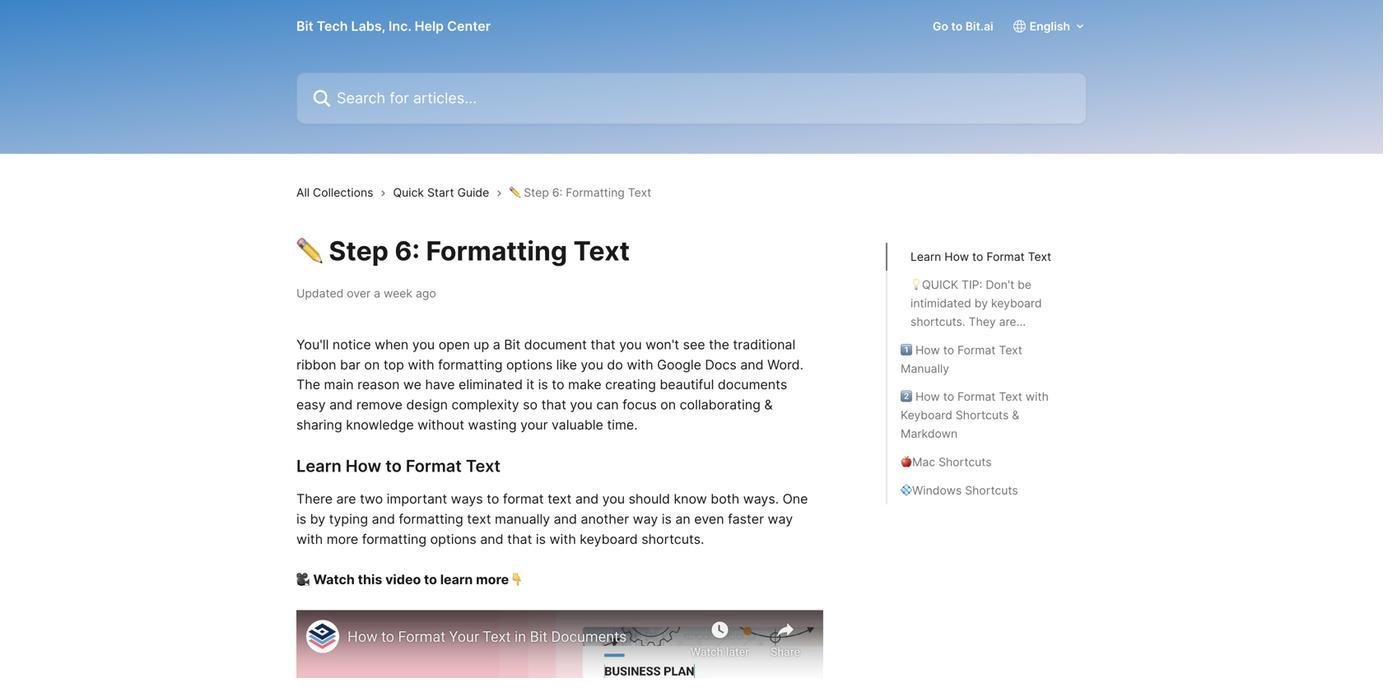 Task type: vqa. For each thing, say whether or not it's contained in the screenshot.
will to the left
no



Task type: locate. For each thing, give the bounding box(es) containing it.
0 vertical spatial more
[[327, 532, 358, 548]]

format up the don't on the top of the page
[[987, 250, 1025, 264]]

2 way from the left
[[768, 512, 793, 528]]

0 horizontal spatial learn how to format text
[[296, 456, 501, 477]]

0 vertical spatial learn how to format text
[[911, 250, 1052, 264]]

1 vertical spatial step
[[329, 235, 389, 267]]

creating
[[605, 377, 656, 393]]

quick start guide
[[393, 186, 489, 200]]

1 horizontal spatial keyboard
[[991, 297, 1042, 311]]

✏️ right 'guide' at the top left
[[509, 186, 521, 200]]

and
[[741, 357, 764, 373], [330, 397, 353, 413], [576, 491, 599, 507], [372, 512, 395, 528], [554, 512, 577, 528], [480, 532, 504, 548]]

0 horizontal spatial by
[[310, 512, 325, 528]]

week
[[384, 287, 413, 301]]

is inside you'll notice when you open up a bit document that you won't see the traditional ribbon bar on top with formatting options like you do with google docs and word. the main reason we have eliminated it is to make creating beautiful documents easy and remove design complexity so that you can focus on collaborating & sharing knowledge without wasting your valuable time.
[[538, 377, 548, 393]]

to
[[952, 19, 963, 33], [973, 250, 984, 264], [944, 343, 955, 357], [552, 377, 565, 393], [944, 390, 955, 404], [386, 456, 402, 477], [487, 491, 499, 507], [424, 572, 437, 588]]

1 horizontal spatial 6:
[[552, 186, 563, 200]]

formatting up video
[[362, 532, 427, 548]]

with up the we
[[408, 357, 435, 373]]

there are two important ways to format text and you should know both ways. one is by typing and formatting text manually and another way is an even faster way with more formatting options and that is with keyboard shortcuts.
[[296, 491, 812, 548]]

and left another at the left of the page
[[554, 512, 577, 528]]

on up reason
[[364, 357, 380, 373]]

0 vertical spatial step
[[524, 186, 549, 200]]

6:
[[552, 186, 563, 200], [395, 235, 420, 267]]

1 vertical spatial by
[[310, 512, 325, 528]]

0 vertical spatial shortcuts
[[956, 409, 1009, 423]]

with
[[408, 357, 435, 373], [627, 357, 654, 373], [1026, 390, 1049, 404], [296, 532, 323, 548], [550, 532, 576, 548]]

collaborating
[[680, 397, 761, 413]]

1 horizontal spatial step
[[524, 186, 549, 200]]

video
[[385, 572, 421, 588]]

more right learn
[[476, 572, 509, 588]]

a right the over
[[374, 287, 381, 301]]

1 vertical spatial ✏️
[[296, 235, 323, 267]]

bit right up
[[504, 337, 521, 353]]

that down manually
[[507, 532, 532, 548]]

0 horizontal spatial shortcuts.
[[642, 532, 705, 548]]

1 horizontal spatial bit
[[504, 337, 521, 353]]

1 vertical spatial a
[[493, 337, 501, 353]]

shortcuts for 💠windows
[[965, 484, 1018, 498]]

0 horizontal spatial bit
[[296, 18, 314, 34]]

is down there
[[296, 512, 306, 528]]

0 horizontal spatial 6:
[[395, 235, 420, 267]]

on down beautiful
[[661, 397, 676, 413]]

1 vertical spatial ✏️ step 6: formatting text
[[296, 235, 630, 267]]

keyboard up are...
[[991, 297, 1042, 311]]

how up tip:
[[945, 250, 969, 264]]

is right it
[[538, 377, 548, 393]]

format down 1️⃣ how to format text manually link
[[958, 390, 996, 404]]

step
[[524, 186, 549, 200], [329, 235, 389, 267]]

format up important
[[406, 456, 462, 477]]

learn how to format text up important
[[296, 456, 501, 477]]

collections
[[313, 186, 373, 200]]

see
[[683, 337, 705, 353]]

Search for articles... text field
[[296, 72, 1087, 124]]

go to bit.ai link
[[933, 19, 994, 33]]

shortcuts. down "intimidated"
[[911, 315, 966, 329]]

0 horizontal spatial more
[[327, 532, 358, 548]]

1 vertical spatial keyboard
[[580, 532, 638, 548]]

and down main
[[330, 397, 353, 413]]

how up manually
[[916, 343, 940, 357]]

markdown
[[901, 427, 958, 441]]

ways
[[451, 491, 483, 507]]

shortcuts
[[956, 409, 1009, 423], [939, 455, 992, 469], [965, 484, 1018, 498]]

learn up 💡quick
[[911, 250, 942, 264]]

1 vertical spatial text
[[467, 512, 491, 528]]

shortcuts. down an
[[642, 532, 705, 548]]

options up learn
[[430, 532, 477, 548]]

1 horizontal spatial &
[[1012, 409, 1020, 423]]

learn how to format text
[[911, 250, 1052, 264], [296, 456, 501, 477]]

& up 🍎mac shortcuts link
[[1012, 409, 1020, 423]]

1 horizontal spatial options
[[506, 357, 553, 373]]

traditional
[[733, 337, 796, 353]]

important
[[387, 491, 447, 507]]

format inside 1️⃣ how to format text manually
[[958, 343, 996, 357]]

text inside 1️⃣ how to format text manually
[[999, 343, 1023, 357]]

text
[[548, 491, 572, 507], [467, 512, 491, 528]]

to down like
[[552, 377, 565, 393]]

0 horizontal spatial a
[[374, 287, 381, 301]]

all
[[296, 186, 310, 200]]

this
[[358, 572, 382, 588]]

1 horizontal spatial a
[[493, 337, 501, 353]]

how inside 1️⃣ how to format text manually
[[916, 343, 940, 357]]

✏️ up updated
[[296, 235, 323, 267]]

1 horizontal spatial shortcuts.
[[911, 315, 966, 329]]

format down they
[[958, 343, 996, 357]]

✏️
[[509, 186, 521, 200], [296, 235, 323, 267]]

1 horizontal spatial that
[[542, 397, 567, 413]]

bit tech labs, inc. help center
[[296, 18, 491, 34]]

text
[[628, 186, 652, 200], [574, 235, 630, 267], [1028, 250, 1052, 264], [999, 343, 1023, 357], [999, 390, 1023, 404], [466, 456, 501, 477]]

a inside you'll notice when you open up a bit document that you won't see the traditional ribbon bar on top with formatting options like you do with google docs and word. the main reason we have eliminated it is to make creating beautiful documents easy and remove design complexity so that you can focus on collaborating & sharing knowledge without wasting your valuable time.
[[493, 337, 501, 353]]

0 horizontal spatial &
[[765, 397, 773, 413]]

1 horizontal spatial more
[[476, 572, 509, 588]]

options up it
[[506, 357, 553, 373]]

0 vertical spatial formatting
[[438, 357, 503, 373]]

updated over a week ago
[[296, 287, 436, 301]]

a
[[374, 287, 381, 301], [493, 337, 501, 353]]

how for the 2️⃣ how to format text with keyboard shortcuts & markdown link
[[916, 390, 940, 404]]

shortcuts up 💠windows shortcuts
[[939, 455, 992, 469]]

how inside 2️⃣ how to format text with keyboard shortcuts & markdown
[[916, 390, 940, 404]]

that up do
[[591, 337, 616, 353]]

top
[[384, 357, 404, 373]]

0 vertical spatial ✏️
[[509, 186, 521, 200]]

that
[[591, 337, 616, 353], [542, 397, 567, 413], [507, 532, 532, 548]]

1 vertical spatial 6:
[[395, 235, 420, 267]]

1 vertical spatial shortcuts
[[939, 455, 992, 469]]

focus
[[623, 397, 657, 413]]

beautiful
[[660, 377, 714, 393]]

with down 1️⃣ how to format text manually link
[[1026, 390, 1049, 404]]

1️⃣
[[901, 343, 912, 357]]

0 vertical spatial by
[[975, 297, 988, 311]]

over
[[347, 287, 371, 301]]

1️⃣ how to format text manually
[[901, 343, 1023, 376]]

there
[[296, 491, 333, 507]]

is left an
[[662, 512, 672, 528]]

it
[[527, 377, 535, 393]]

0 horizontal spatial way
[[633, 512, 658, 528]]

1 vertical spatial on
[[661, 397, 676, 413]]

formatting down up
[[438, 357, 503, 373]]

0 vertical spatial 6:
[[552, 186, 563, 200]]

learn how to format text up tip:
[[911, 250, 1052, 264]]

1 vertical spatial shortcuts.
[[642, 532, 705, 548]]

the
[[296, 377, 320, 393]]

knowledge
[[346, 417, 414, 433]]

2️⃣ how to format text with keyboard shortcuts & markdown link
[[901, 388, 1074, 443]]

🍎mac
[[901, 455, 936, 469]]

options
[[506, 357, 553, 373], [430, 532, 477, 548]]

0 vertical spatial shortcuts.
[[911, 315, 966, 329]]

without
[[418, 417, 465, 433]]

0 vertical spatial options
[[506, 357, 553, 373]]

is
[[538, 377, 548, 393], [296, 512, 306, 528], [662, 512, 672, 528], [536, 532, 546, 548]]

0 horizontal spatial keyboard
[[580, 532, 638, 548]]

text right "format"
[[548, 491, 572, 507]]

a right up
[[493, 337, 501, 353]]

1 vertical spatial bit
[[504, 337, 521, 353]]

to left learn
[[424, 572, 437, 588]]

by
[[975, 297, 988, 311], [310, 512, 325, 528]]

how up keyboard
[[916, 390, 940, 404]]

up
[[474, 337, 489, 353]]

reason
[[358, 377, 400, 393]]

by up they
[[975, 297, 988, 311]]

2️⃣
[[901, 390, 912, 404]]

🎥 watch this video to learn more 👇
[[296, 572, 522, 588]]

💡quick
[[911, 278, 959, 292]]

you up do
[[619, 337, 642, 353]]

& down "documents"
[[765, 397, 773, 413]]

shortcuts. inside there are two important ways to format text and you should know both ways. one is by typing and formatting text manually and another way is an even faster way with more formatting options and that is with keyboard shortcuts.
[[642, 532, 705, 548]]

help
[[415, 18, 444, 34]]

way down one
[[768, 512, 793, 528]]

bit left tech
[[296, 18, 314, 34]]

0 vertical spatial ✏️ step 6: formatting text
[[509, 186, 652, 200]]

shortcuts up 🍎mac shortcuts link
[[956, 409, 1009, 423]]

with down there
[[296, 532, 323, 548]]

you up another at the left of the page
[[603, 491, 625, 507]]

formatting down important
[[399, 512, 463, 528]]

1 vertical spatial learn
[[296, 456, 342, 477]]

1 vertical spatial that
[[542, 397, 567, 413]]

1 horizontal spatial learn
[[911, 250, 942, 264]]

options inside you'll notice when you open up a bit document that you won't see the traditional ribbon bar on top with formatting options like you do with google docs and word. the main reason we have eliminated it is to make creating beautiful documents easy and remove design complexity so that you can focus on collaborating & sharing knowledge without wasting your valuable time.
[[506, 357, 553, 373]]

learn up there
[[296, 456, 342, 477]]

0 vertical spatial formatting
[[566, 186, 625, 200]]

step up the over
[[329, 235, 389, 267]]

to right ways
[[487, 491, 499, 507]]

0 vertical spatial that
[[591, 337, 616, 353]]

be
[[1018, 278, 1032, 292]]

to inside 1️⃣ how to format text manually
[[944, 343, 955, 357]]

keyboard down another at the left of the page
[[580, 532, 638, 548]]

format inside 2️⃣ how to format text with keyboard shortcuts & markdown
[[958, 390, 996, 404]]

text down ways
[[467, 512, 491, 528]]

bit inside you'll notice when you open up a bit document that you won't see the traditional ribbon bar on top with formatting options like you do with google docs and word. the main reason we have eliminated it is to make creating beautiful documents easy and remove design complexity so that you can focus on collaborating & sharing knowledge without wasting your valuable time.
[[504, 337, 521, 353]]

1 horizontal spatial by
[[975, 297, 988, 311]]

step right 'guide' at the top left
[[524, 186, 549, 200]]

time.
[[607, 417, 638, 433]]

to up manually
[[944, 343, 955, 357]]

center
[[447, 18, 491, 34]]

format inside learn how to format text link
[[987, 250, 1025, 264]]

don't
[[986, 278, 1015, 292]]

to up keyboard
[[944, 390, 955, 404]]

how
[[945, 250, 969, 264], [916, 343, 940, 357], [916, 390, 940, 404], [346, 456, 382, 477]]

1 horizontal spatial way
[[768, 512, 793, 528]]

2 vertical spatial that
[[507, 532, 532, 548]]

by inside there are two important ways to format text and you should know both ways. one is by typing and formatting text manually and another way is an even faster way with more formatting options and that is with keyboard shortcuts.
[[310, 512, 325, 528]]

🎥
[[296, 572, 310, 588]]

tech
[[317, 18, 348, 34]]

1 vertical spatial options
[[430, 532, 477, 548]]

docs
[[705, 357, 737, 373]]

way down should
[[633, 512, 658, 528]]

0 horizontal spatial on
[[364, 357, 380, 373]]

are
[[336, 491, 356, 507]]

we
[[403, 377, 422, 393]]

1 horizontal spatial learn how to format text
[[911, 250, 1052, 264]]

by down there
[[310, 512, 325, 528]]

1 horizontal spatial ✏️
[[509, 186, 521, 200]]

both
[[711, 491, 740, 507]]

shortcuts down 🍎mac shortcuts link
[[965, 484, 1018, 498]]

0 vertical spatial a
[[374, 287, 381, 301]]

0 vertical spatial bit
[[296, 18, 314, 34]]

2 horizontal spatial that
[[591, 337, 616, 353]]

0 horizontal spatial that
[[507, 532, 532, 548]]

shortcuts inside 2️⃣ how to format text with keyboard shortcuts & markdown
[[956, 409, 1009, 423]]

0 horizontal spatial ✏️
[[296, 235, 323, 267]]

guide
[[458, 186, 489, 200]]

valuable
[[552, 417, 604, 433]]

to up important
[[386, 456, 402, 477]]

that right so
[[542, 397, 567, 413]]

0 horizontal spatial options
[[430, 532, 477, 548]]

✏️ step 6: formatting text
[[509, 186, 652, 200], [296, 235, 630, 267]]

you inside there are two important ways to format text and you should know both ways. one is by typing and formatting text manually and another way is an even faster way with more formatting options and that is with keyboard shortcuts.
[[603, 491, 625, 507]]

💠windows shortcuts link
[[901, 482, 1074, 500]]

1 horizontal spatial text
[[548, 491, 572, 507]]

know
[[674, 491, 707, 507]]

to inside you'll notice when you open up a bit document that you won't see the traditional ribbon bar on top with formatting options like you do with google docs and word. the main reason we have eliminated it is to make creating beautiful documents easy and remove design complexity so that you can focus on collaborating & sharing knowledge without wasting your valuable time.
[[552, 377, 565, 393]]

with down manually
[[550, 532, 576, 548]]

more down 'typing'
[[327, 532, 358, 548]]

way
[[633, 512, 658, 528], [768, 512, 793, 528]]

0 vertical spatial keyboard
[[991, 297, 1042, 311]]

2 vertical spatial shortcuts
[[965, 484, 1018, 498]]



Task type: describe. For each thing, give the bounding box(es) containing it.
& inside you'll notice when you open up a bit document that you won't see the traditional ribbon bar on top with formatting options like you do with google docs and word. the main reason we have eliminated it is to make creating beautiful documents easy and remove design complexity so that you can focus on collaborating & sharing knowledge without wasting your valuable time.
[[765, 397, 773, 413]]

intimidated
[[911, 297, 972, 311]]

0 horizontal spatial learn
[[296, 456, 342, 477]]

learn
[[440, 572, 473, 588]]

0 vertical spatial text
[[548, 491, 572, 507]]

google
[[657, 357, 702, 373]]

inc.
[[389, 18, 411, 34]]

learn how to format text inside learn how to format text link
[[911, 250, 1052, 264]]

ago
[[416, 287, 436, 301]]

and up another at the left of the page
[[576, 491, 599, 507]]

and up "documents"
[[741, 357, 764, 373]]

ways.
[[743, 491, 779, 507]]

1 vertical spatial learn how to format text
[[296, 456, 501, 477]]

one
[[783, 491, 808, 507]]

design
[[406, 397, 448, 413]]

with up creating
[[627, 357, 654, 373]]

watch
[[313, 572, 355, 588]]

eliminated
[[459, 377, 523, 393]]

keyboard inside 💡quick tip: don't be intimidated by keyboard shortcuts. they are...
[[991, 297, 1042, 311]]

by inside 💡quick tip: don't be intimidated by keyboard shortcuts. they are...
[[975, 297, 988, 311]]

shortcuts. inside 💡quick tip: don't be intimidated by keyboard shortcuts. they are...
[[911, 315, 966, 329]]

format for 1️⃣ how to format text manually link
[[958, 343, 996, 357]]

documents
[[718, 377, 787, 393]]

0 horizontal spatial step
[[329, 235, 389, 267]]

options inside there are two important ways to format text and you should know both ways. one is by typing and formatting text manually and another way is an even faster way with more formatting options and that is with keyboard shortcuts.
[[430, 532, 477, 548]]

open
[[439, 337, 470, 353]]

word.
[[768, 357, 804, 373]]

easy
[[296, 397, 326, 413]]

format for the 2️⃣ how to format text with keyboard shortcuts & markdown link
[[958, 390, 996, 404]]

document
[[524, 337, 587, 353]]

0 vertical spatial on
[[364, 357, 380, 373]]

manually
[[901, 362, 950, 376]]

💡quick tip: don't be intimidated by keyboard shortcuts. they are... link
[[911, 276, 1064, 331]]

you'll notice when you open up a bit document that you won't see the traditional ribbon bar on top with formatting options like you do with google docs and word. the main reason we have eliminated it is to make creating beautiful documents easy and remove design complexity so that you can focus on collaborating & sharing knowledge without wasting your valuable time.
[[296, 337, 808, 433]]

manually
[[495, 512, 550, 528]]

to inside there are two important ways to format text and you should know both ways. one is by typing and formatting text manually and another way is an even faster way with more formatting options and that is with keyboard shortcuts.
[[487, 491, 499, 507]]

formatting inside you'll notice when you open up a bit document that you won't see the traditional ribbon bar on top with formatting options like you do with google docs and word. the main reason we have eliminated it is to make creating beautiful documents easy and remove design complexity so that you can focus on collaborating & sharing knowledge without wasting your valuable time.
[[438, 357, 503, 373]]

1 vertical spatial formatting
[[426, 235, 568, 267]]

you down make
[[570, 397, 593, 413]]

bit.ai
[[966, 19, 994, 33]]

remove
[[357, 397, 403, 413]]

and down 'two'
[[372, 512, 395, 528]]

so
[[523, 397, 538, 413]]

👇
[[509, 572, 522, 588]]

sharing
[[296, 417, 342, 433]]

0 horizontal spatial text
[[467, 512, 491, 528]]

0 vertical spatial learn
[[911, 250, 942, 264]]

& inside 2️⃣ how to format text with keyboard shortcuts & markdown
[[1012, 409, 1020, 423]]

keyboard
[[901, 409, 953, 423]]

do
[[607, 357, 623, 373]]

have
[[425, 377, 455, 393]]

labs,
[[351, 18, 385, 34]]

tip:
[[962, 278, 983, 292]]

learn how to format text link
[[911, 248, 1064, 266]]

notice
[[333, 337, 371, 353]]

make
[[568, 377, 602, 393]]

you'll
[[296, 337, 329, 353]]

typing
[[329, 512, 368, 528]]

go
[[933, 19, 949, 33]]

keyboard inside there are two important ways to format text and you should know both ways. one is by typing and formatting text manually and another way is an even faster way with more formatting options and that is with keyboard shortcuts.
[[580, 532, 638, 548]]

2️⃣ how to format text with keyboard shortcuts & markdown
[[901, 390, 1049, 441]]

bar
[[340, 357, 361, 373]]

your
[[521, 417, 548, 433]]

two
[[360, 491, 383, 507]]

1 way from the left
[[633, 512, 658, 528]]

you left open
[[412, 337, 435, 353]]

faster
[[728, 512, 764, 528]]

to up tip:
[[973, 250, 984, 264]]

quick start guide link
[[393, 183, 496, 202]]

are...
[[999, 315, 1026, 329]]

won't
[[646, 337, 680, 353]]

is down manually
[[536, 532, 546, 548]]

they
[[969, 315, 996, 329]]

quick
[[393, 186, 424, 200]]

start
[[427, 186, 454, 200]]

go to bit.ai
[[933, 19, 994, 33]]

even
[[694, 512, 724, 528]]

2 vertical spatial formatting
[[362, 532, 427, 548]]

🍎mac shortcuts
[[901, 455, 992, 469]]

ribbon
[[296, 357, 336, 373]]

more inside there are two important ways to format text and you should know both ways. one is by typing and formatting text manually and another way is an even faster way with more formatting options and that is with keyboard shortcuts.
[[327, 532, 358, 548]]

the
[[709, 337, 730, 353]]

how for learn how to format text link
[[945, 250, 969, 264]]

and down manually
[[480, 532, 504, 548]]

format for learn how to format text link
[[987, 250, 1025, 264]]

to inside 2️⃣ how to format text with keyboard shortcuts & markdown
[[944, 390, 955, 404]]

should
[[629, 491, 670, 507]]

1 horizontal spatial on
[[661, 397, 676, 413]]

shortcuts for 🍎mac
[[939, 455, 992, 469]]

an
[[676, 512, 691, 528]]

updated
[[296, 287, 344, 301]]

1 vertical spatial more
[[476, 572, 509, 588]]

how up 'two'
[[346, 456, 382, 477]]

that inside there are two important ways to format text and you should know both ways. one is by typing and formatting text manually and another way is an even faster way with more formatting options and that is with keyboard shortcuts.
[[507, 532, 532, 548]]

complexity
[[452, 397, 519, 413]]

all collections
[[296, 186, 373, 200]]

to right go
[[952, 19, 963, 33]]

🍎mac shortcuts link
[[901, 453, 1074, 472]]

english
[[1030, 19, 1071, 33]]

you up make
[[581, 357, 604, 373]]

format
[[503, 491, 544, 507]]

how for 1️⃣ how to format text manually link
[[916, 343, 940, 357]]

1 vertical spatial formatting
[[399, 512, 463, 528]]

💡quick tip: don't be intimidated by keyboard shortcuts. they are...
[[911, 278, 1042, 329]]

with inside 2️⃣ how to format text with keyboard shortcuts & markdown
[[1026, 390, 1049, 404]]

text inside 2️⃣ how to format text with keyboard shortcuts & markdown
[[999, 390, 1023, 404]]

1️⃣ how to format text manually link
[[901, 341, 1074, 378]]



